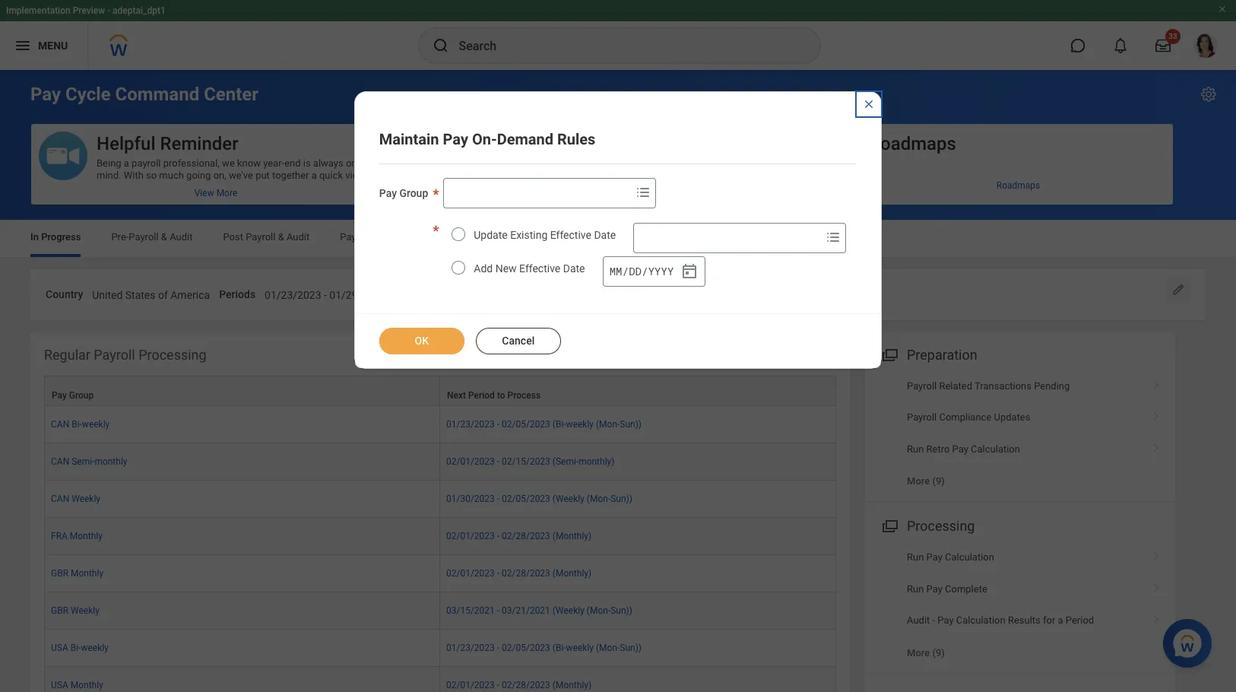 Task type: describe. For each thing, give the bounding box(es) containing it.
being a payroll professional, we know year-end is always on your mind. with so much going on, we've put together a quick video to remind you of some important concepts to help keep your stress down!
[[97, 157, 380, 205]]

02/05/2023 for usa bi-weekly
[[502, 643, 551, 653]]

gbr for gbr monthly
[[51, 568, 68, 579]]

link
[[535, 170, 551, 181]]

chevron right image for pending
[[1147, 375, 1167, 390]]

cancel button
[[476, 328, 561, 354]]

run for run pay complete
[[907, 583, 924, 595]]

0 vertical spatial processing
[[139, 347, 207, 363]]

rules
[[558, 130, 596, 148]]

0 horizontal spatial a
[[124, 157, 129, 169]]

bi- for can
[[72, 419, 82, 430]]

in
[[30, 231, 39, 243]]

02/05/2023 for can weekly
[[502, 494, 551, 504]]

row containing pay group
[[44, 376, 837, 406]]

pay run groups and/or pay group details element
[[700, 279, 842, 307]]

demand
[[497, 130, 554, 148]]

add new effective date
[[474, 262, 585, 275]]

period inside "list"
[[1066, 615, 1095, 626]]

maintain pay on-demand rules dialog
[[354, 91, 883, 369]]

weekly up can semi-monthly link
[[82, 419, 110, 430]]

be
[[703, 157, 714, 169]]

1 horizontal spatial processing
[[907, 518, 976, 534]]

- inside 01/23/2023 - 01/29/2023  (weekly (mon-sun)) text box
[[324, 289, 327, 301]]

usa monthly
[[51, 680, 103, 691]]

chevron right image for run retro pay calculation
[[1147, 438, 1167, 453]]

implementation preview -   adeptai_dpt1
[[6, 5, 166, 16]]

country
[[46, 288, 83, 300]]

weekly up the usa monthly link on the bottom
[[81, 643, 109, 653]]

pay left on- on the top left of page
[[443, 130, 469, 148]]

administration
[[481, 231, 545, 243]]

United States of America text field
[[92, 280, 210, 306]]

pay down mm
[[607, 288, 624, 300]]

maintain pay on-demand rules
[[379, 130, 596, 148]]

on
[[346, 157, 357, 169]]

setup
[[556, 231, 581, 243]]

on-
[[472, 130, 497, 148]]

(bi- for usa bi-weekly
[[553, 643, 566, 653]]

with
[[124, 170, 144, 181]]

video
[[346, 170, 369, 181]]

pending
[[1035, 380, 1071, 392]]

01/23/2023 - 02/05/2023  (bi-weekly (mon-sun)) for can bi-weekly
[[447, 419, 642, 430]]

menu group image
[[879, 515, 900, 536]]

1 horizontal spatial a
[[312, 170, 317, 181]]

weekly:
[[723, 289, 759, 301]]

can for can weekly
[[51, 494, 69, 504]]

pay cycle command center
[[30, 84, 259, 105]]

help
[[286, 182, 305, 193]]

0 horizontal spatial regular
[[44, 347, 90, 363]]

united states of america
[[92, 289, 210, 301]]

chevron right image for payroll compliance updates
[[1147, 406, 1167, 422]]

professional,
[[163, 157, 220, 169]]

ok button
[[379, 328, 465, 354]]

preparation
[[907, 347, 978, 363]]

next period to process
[[447, 390, 541, 401]]

row containing usa monthly
[[44, 667, 837, 692]]

run for run retro pay calculation
[[907, 443, 924, 455]]

date for add new effective date
[[563, 262, 585, 275]]

found
[[717, 157, 742, 169]]

updates inside "list"
[[995, 412, 1031, 423]]

list for processing
[[866, 542, 1176, 669]]

02/01/2023 - 02/28/2023  (monthly) link for gbr monthly
[[447, 565, 592, 579]]

01/30/2023 - 02/05/2023  (weekly (mon-sun))
[[447, 494, 633, 504]]

pay down new
[[494, 288, 512, 300]]

compliance
[[561, 157, 612, 169]]

usa bi-weekly
[[51, 643, 109, 653]]

cancel
[[502, 335, 535, 347]]

pay group inside maintain pay on-demand rules dialog
[[379, 187, 428, 199]]

(weekly for 02/05/2023
[[553, 494, 585, 504]]

being
[[97, 157, 121, 169]]

weekly up (semi-
[[566, 419, 594, 430]]

01/23/2023 - 01/29/2023  (Weekly (Mon-Sun)) text field
[[265, 280, 485, 306]]

1 vertical spatial group
[[627, 288, 656, 300]]

1 horizontal spatial roadmaps
[[997, 180, 1041, 191]]

process
[[508, 390, 541, 401]]

1 / from the left
[[623, 264, 629, 278]]

retro
[[927, 443, 950, 455]]

2 / from the left
[[642, 264, 648, 278]]

& for pre-payroll & audit
[[161, 231, 167, 243]]

states
[[125, 289, 156, 301]]

02/01/2023 - 02/28/2023  (monthly) link for usa monthly
[[447, 677, 592, 691]]

fra
[[51, 531, 68, 541]]

periods
[[219, 288, 256, 300]]

fra monthly link
[[51, 528, 103, 541]]

- for gbr weekly
[[497, 605, 500, 616]]

date for update existing effective date
[[594, 229, 616, 241]]

center
[[204, 84, 259, 105]]

(mon- for 03/15/2021 - 03/21/2021  (weekly (mon-sun))
[[587, 605, 611, 616]]

payroll inside payroll related transactions pending link
[[907, 380, 937, 392]]

implementation
[[6, 5, 71, 16]]

we
[[222, 157, 235, 169]]

02/01/2023 - 02/28/2023  (monthly) for fra monthly
[[447, 531, 592, 541]]

notifications large image
[[1114, 38, 1129, 53]]

row containing can bi-weekly
[[44, 406, 837, 443]]

pre-
[[111, 231, 129, 243]]

can for can semi-monthly
[[51, 456, 69, 467]]

1 vertical spatial payroll compliance updates
[[545, 188, 660, 199]]

02/01/2023 for usa monthly
[[447, 680, 495, 691]]

- for fra monthly
[[497, 531, 500, 541]]

can bi-weekly
[[51, 419, 110, 430]]

(semi-
[[553, 456, 579, 467]]

usa for usa weekly: regular (weekly)
[[700, 289, 721, 301]]

add
[[474, 262, 493, 275]]

- for can semi-monthly
[[497, 456, 500, 467]]

01/23/2023 - 02/05/2023  (bi-weekly (mon-sun)) link for can bi-weekly
[[447, 416, 642, 430]]

- for usa monthly
[[497, 680, 500, 691]]

dd
[[629, 264, 642, 278]]

- for can weekly
[[497, 494, 500, 504]]

mm
[[610, 264, 623, 278]]

0 vertical spatial payroll compliance updates
[[483, 133, 713, 154]]

going
[[186, 170, 211, 181]]

latest
[[502, 157, 527, 169]]

audit for post payroll & audit
[[287, 231, 310, 243]]

next period to process button
[[440, 376, 836, 405]]

calendar image
[[680, 262, 699, 281]]

important
[[186, 182, 230, 193]]

close view compensation review calculation table image
[[864, 98, 876, 110]]

always inside the latest payroll compliance updates can always be found by clicking the link below!
[[671, 157, 701, 169]]

helpful reminder
[[97, 133, 239, 154]]

usa for usa bi-weekly
[[51, 643, 68, 653]]

group inside maintain pay on-demand rules dialog
[[400, 187, 428, 199]]

a inside audit - pay calculation results for a period link
[[1059, 615, 1064, 626]]

02/01/2023 - 02/15/2023  (semi-monthly)
[[447, 456, 615, 467]]

02/28/2023 for gbr monthly
[[502, 568, 551, 579]]

01/23/2023 - 02/05/2023  (bi-weekly (mon-sun)) link for usa bi-weekly
[[447, 640, 642, 653]]

01/23/2023 - 01/29/2023  (weekly (mon-sun))
[[265, 289, 485, 301]]

effective for new
[[520, 262, 561, 275]]

03/15/2021
[[447, 605, 495, 616]]

weekly down the 03/15/2021 - 03/21/2021  (weekly (mon-sun))
[[566, 643, 594, 653]]

pay right "stress"
[[379, 187, 397, 199]]

row containing can weekly
[[44, 481, 837, 518]]

the
[[483, 157, 500, 169]]

- for gbr monthly
[[497, 568, 500, 579]]

yyyy
[[649, 264, 674, 278]]

update
[[474, 229, 508, 241]]

calculation for processing
[[957, 615, 1006, 626]]

group inside 'popup button'
[[69, 390, 94, 401]]

by
[[745, 157, 755, 169]]

sun)) for 01/23/2023 - 01/29/2023  (weekly (mon-sun))
[[459, 289, 485, 301]]

concepts
[[232, 182, 273, 193]]

can
[[652, 157, 668, 169]]

pay run groups and/or pay group details
[[494, 288, 691, 300]]

01/23/2023 for can bi-weekly
[[447, 419, 495, 430]]

cycle
[[65, 84, 111, 105]]

configure this page image
[[1200, 85, 1219, 103]]

payroll down below!
[[545, 188, 573, 199]]

(mon- for 01/30/2023 - 02/05/2023  (weekly (mon-sun))
[[587, 494, 611, 504]]

1 vertical spatial your
[[331, 182, 350, 193]]

02/01/2023 for gbr monthly
[[447, 568, 495, 579]]

new
[[496, 262, 517, 275]]

transactions
[[975, 380, 1032, 392]]

america
[[171, 289, 210, 301]]

(bi- for can bi-weekly
[[553, 419, 566, 430]]

next
[[447, 390, 466, 401]]

(mon- for 01/23/2023 - 01/29/2023  (weekly (mon-sun))
[[431, 289, 459, 301]]

run retro pay calculation
[[907, 443, 1021, 455]]

02/01/2023 - 02/28/2023  (monthly) for gbr monthly
[[447, 568, 592, 579]]

monthly)
[[579, 456, 615, 467]]

01/23/2023 - 02/05/2023  (bi-weekly (mon-sun)) for usa bi-weekly
[[447, 643, 642, 653]]

group inside maintain pay on-demand rules dialog
[[603, 256, 706, 287]]

02/01/2023 for can semi-monthly
[[447, 456, 495, 467]]

(monthly) for usa monthly
[[553, 680, 592, 691]]

regular payroll processing element
[[30, 332, 850, 692]]

gbr weekly
[[51, 605, 100, 616]]

end
[[285, 157, 301, 169]]

payroll up retro
[[907, 412, 937, 423]]

can for can bi-weekly
[[51, 419, 69, 430]]

USA Weekly: Regular (Weekly) text field
[[700, 280, 842, 306]]

quick
[[319, 170, 343, 181]]

tab list inside main content
[[15, 221, 1222, 257]]

updates down updates
[[626, 188, 660, 199]]

01/30/2023
[[447, 494, 495, 504]]

run for run pay calculation
[[907, 552, 924, 563]]

fra monthly
[[51, 531, 103, 541]]

Search field
[[635, 224, 822, 252]]

profile logan mcneil element
[[1185, 29, 1228, 62]]

payroll down you
[[129, 231, 159, 243]]

regular payroll processing
[[44, 347, 207, 363]]

payroll for payroll
[[529, 157, 558, 169]]



Task type: locate. For each thing, give the bounding box(es) containing it.
01/23/2023 - 02/05/2023  (bi-weekly (mon-sun)) link down the 03/15/2021 - 03/21/2021  (weekly (mon-sun))
[[447, 640, 642, 653]]

01/23/2023 down next
[[447, 419, 495, 430]]

1 horizontal spatial to
[[372, 170, 380, 181]]

date up 'and/or'
[[563, 262, 585, 275]]

roadmaps button
[[804, 124, 1174, 181]]

2 vertical spatial group
[[69, 390, 94, 401]]

0 horizontal spatial to
[[275, 182, 284, 193]]

1 horizontal spatial payroll compliance updates link
[[866, 402, 1176, 433]]

on,
[[213, 170, 227, 181]]

monthly inside "link"
[[71, 568, 104, 579]]

1 row from the top
[[44, 376, 837, 406]]

1 horizontal spatial period
[[1066, 615, 1095, 626]]

1 01/23/2023 - 02/05/2023  (bi-weekly (mon-sun)) from the top
[[447, 419, 642, 430]]

payroll down united
[[94, 347, 135, 363]]

2 vertical spatial calculation
[[957, 615, 1006, 626]]

can bi-weekly link
[[51, 416, 110, 430]]

2 chevron right image from the top
[[1147, 578, 1167, 593]]

(mon- inside 01/30/2023 - 02/05/2023  (weekly (mon-sun)) link
[[587, 494, 611, 504]]

(weekly inside text box
[[392, 289, 429, 301]]

payroll left 'related'
[[907, 380, 937, 392]]

0 vertical spatial gbr
[[51, 568, 68, 579]]

audit down help
[[287, 231, 310, 243]]

2 vertical spatial can
[[51, 494, 69, 504]]

group containing mm
[[603, 256, 706, 287]]

pay right retro
[[953, 443, 969, 455]]

5 row from the top
[[44, 518, 837, 555]]

0 horizontal spatial group
[[69, 390, 94, 401]]

1 vertical spatial effective
[[520, 262, 561, 275]]

processing
[[139, 347, 207, 363], [907, 518, 976, 534]]

1 vertical spatial 02/05/2023
[[502, 494, 551, 504]]

0 vertical spatial bi-
[[72, 419, 82, 430]]

& right post
[[278, 231, 284, 243]]

& right pre-
[[161, 231, 167, 243]]

mind.
[[97, 170, 121, 181]]

01/23/2023 - 02/05/2023  (bi-weekly (mon-sun)) link down process
[[447, 416, 642, 430]]

united
[[92, 289, 123, 301]]

sun)) inside text box
[[459, 289, 485, 301]]

payroll compliance updates inside "list"
[[907, 412, 1031, 423]]

payroll for helpful
[[132, 157, 161, 169]]

02/28/2023 for fra monthly
[[502, 531, 551, 541]]

prompts image for mm
[[825, 228, 843, 246]]

audit - pay calculation results for a period link
[[866, 605, 1176, 636]]

01/23/2023 right periods in the top left of the page
[[265, 289, 321, 301]]

chevron right image for run pay calculation
[[1147, 546, 1167, 562]]

1 02/05/2023 from the top
[[502, 419, 551, 430]]

1 & from the left
[[161, 231, 167, 243]]

chevron right image inside audit - pay calculation results for a period link
[[1147, 609, 1167, 625]]

periods element
[[265, 279, 485, 307]]

remind
[[97, 182, 127, 193]]

payroll compliance updates up run retro pay calculation
[[907, 412, 1031, 423]]

gbr for gbr weekly
[[51, 605, 68, 616]]

updates left update
[[414, 231, 450, 243]]

0 vertical spatial (weekly
[[392, 289, 429, 301]]

stress
[[352, 182, 379, 193]]

01/23/2023 - 02/05/2023  (bi-weekly (mon-sun)) link
[[447, 416, 642, 430], [447, 640, 642, 653]]

2 02/01/2023 - 02/28/2023  (monthly) from the top
[[447, 568, 592, 579]]

1 horizontal spatial pay group
[[379, 187, 428, 199]]

03/21/2021
[[502, 605, 551, 616]]

row containing gbr weekly
[[44, 592, 837, 630]]

run
[[514, 288, 533, 300], [907, 443, 924, 455], [907, 552, 924, 563], [907, 583, 924, 595]]

/ right mm
[[623, 264, 629, 278]]

- inside 03/15/2021 - 03/21/2021  (weekly (mon-sun)) link
[[497, 605, 500, 616]]

3 02/01/2023 from the top
[[447, 568, 495, 579]]

1 vertical spatial can
[[51, 456, 69, 467]]

inbox large image
[[1156, 38, 1171, 53]]

audit
[[170, 231, 193, 243], [287, 231, 310, 243], [907, 615, 931, 626]]

02/01/2023 - 02/28/2023  (monthly)
[[447, 531, 592, 541], [447, 568, 592, 579], [447, 680, 592, 691]]

0 vertical spatial 01/23/2023 - 02/05/2023  (bi-weekly (mon-sun))
[[447, 419, 642, 430]]

compliance up run retro pay calculation
[[940, 412, 992, 423]]

run up run pay complete
[[907, 552, 924, 563]]

pay left cycle
[[30, 84, 61, 105]]

1 chevron right image from the top
[[1147, 375, 1167, 390]]

payroll
[[483, 133, 539, 154], [545, 188, 573, 199], [129, 231, 159, 243], [246, 231, 276, 243], [94, 347, 135, 363], [907, 380, 937, 392], [907, 412, 937, 423]]

pay up can bi-weekly link
[[52, 390, 67, 401]]

0 horizontal spatial audit
[[170, 231, 193, 243]]

3 row from the top
[[44, 443, 837, 481]]

weekly for gbr weekly
[[71, 605, 100, 616]]

gbr monthly
[[51, 568, 104, 579]]

period right next
[[469, 390, 495, 401]]

can semi-monthly link
[[51, 453, 127, 467]]

existing
[[511, 229, 548, 241]]

0 vertical spatial 02/01/2023 - 02/28/2023  (monthly) link
[[447, 528, 592, 541]]

regular
[[762, 289, 798, 301], [44, 347, 90, 363]]

01/23/2023 for usa bi-weekly
[[447, 643, 495, 653]]

of right states
[[158, 289, 168, 301]]

payroll compliance updates down the latest payroll compliance updates can always be found by clicking the link below!
[[545, 188, 660, 199]]

- for usa bi-weekly
[[497, 643, 500, 653]]

list for preparation
[[866, 370, 1176, 497]]

is
[[303, 157, 311, 169]]

0 vertical spatial 02/28/2023
[[502, 531, 551, 541]]

payroll up link
[[529, 157, 558, 169]]

usa inside text field
[[700, 289, 721, 301]]

1 horizontal spatial audit
[[287, 231, 310, 243]]

02/01/2023 - 02/15/2023  (semi-monthly) link
[[447, 453, 615, 467]]

1 payroll from the left
[[132, 157, 161, 169]]

02/01/2023 up 01/30/2023
[[447, 456, 495, 467]]

1 horizontal spatial regular
[[762, 289, 798, 301]]

monthly for fra monthly
[[70, 531, 103, 541]]

(monthly) for fra monthly
[[553, 531, 592, 541]]

0 vertical spatial prompts image
[[635, 183, 653, 202]]

02/01/2023 - 02/28/2023  (monthly) link down 03/21/2021
[[447, 677, 592, 691]]

3 chevron right image from the top
[[1147, 609, 1167, 625]]

1 vertical spatial 02/01/2023 - 02/28/2023  (monthly)
[[447, 568, 592, 579]]

bi- for usa
[[71, 643, 81, 653]]

1 vertical spatial (weekly
[[553, 494, 585, 504]]

processing up 'run pay calculation'
[[907, 518, 976, 534]]

payroll up so
[[132, 157, 161, 169]]

to left process
[[497, 390, 505, 401]]

can semi-monthly
[[51, 456, 127, 467]]

2 gbr from the top
[[51, 605, 68, 616]]

0 vertical spatial can
[[51, 419, 69, 430]]

update existing effective date
[[474, 229, 616, 241]]

1 horizontal spatial group
[[400, 187, 428, 199]]

0 vertical spatial 01/23/2023
[[265, 289, 321, 301]]

run pay complete
[[907, 583, 988, 595]]

1 vertical spatial gbr
[[51, 605, 68, 616]]

run pay calculation link
[[866, 542, 1176, 573]]

1 02/28/2023 from the top
[[502, 531, 551, 541]]

tab list containing in progress
[[15, 221, 1222, 257]]

to inside popup button
[[497, 390, 505, 401]]

- inside 01/30/2023 - 02/05/2023  (weekly (mon-sun)) link
[[497, 494, 500, 504]]

payroll inside the latest payroll compliance updates can always be found by clicking the link below!
[[529, 157, 558, 169]]

audit down run pay complete
[[907, 615, 931, 626]]

always inside the being a payroll professional, we know year-end is always on your mind. with so much going on, we've put together a quick video to remind you of some important concepts to help keep your stress down!
[[313, 157, 344, 169]]

2 row from the top
[[44, 406, 837, 443]]

period inside popup button
[[469, 390, 495, 401]]

(monthly) for gbr monthly
[[553, 568, 592, 579]]

02/01/2023 - 02/28/2023  (monthly) down 01/30/2023 - 02/05/2023  (weekly (mon-sun))
[[447, 531, 592, 541]]

02/01/2023 - 02/28/2023  (monthly) link down 01/30/2023 - 02/05/2023  (weekly (mon-sun))
[[447, 528, 592, 541]]

0 vertical spatial period
[[469, 390, 495, 401]]

0 vertical spatial weekly
[[72, 494, 100, 504]]

- inside 02/01/2023 - 02/15/2023  (semi-monthly) link
[[497, 456, 500, 467]]

02/01/2023 - 02/28/2023  (monthly) up 03/21/2021
[[447, 568, 592, 579]]

1 vertical spatial regular
[[44, 347, 90, 363]]

pay group up can bi-weekly link
[[52, 390, 94, 401]]

0 vertical spatial roadmaps
[[869, 133, 957, 154]]

sun)) for 03/15/2021 - 03/21/2021  (weekly (mon-sun))
[[611, 605, 633, 616]]

effective up groups at the top of page
[[520, 262, 561, 275]]

implementation preview -   adeptai_dpt1 banner
[[0, 0, 1237, 70]]

prompts image down updates
[[635, 183, 653, 202]]

chevron right image for calculation
[[1147, 609, 1167, 625]]

6 row from the top
[[44, 555, 837, 592]]

9 row from the top
[[44, 667, 837, 692]]

keep
[[307, 182, 328, 193]]

2 list from the top
[[866, 542, 1176, 669]]

1 vertical spatial chevron right image
[[1147, 438, 1167, 453]]

02/15/2023
[[502, 456, 551, 467]]

chevron right image inside run retro pay calculation link
[[1147, 438, 1167, 453]]

payroll compliance updates link down the latest payroll compliance updates can always be found by clicking the link below!
[[418, 182, 787, 205]]

calculation right retro
[[971, 443, 1021, 455]]

always up quick
[[313, 157, 344, 169]]

2 02/01/2023 - 02/28/2023  (monthly) link from the top
[[447, 565, 592, 579]]

weekly up fra monthly link
[[72, 494, 100, 504]]

compliance down the latest payroll compliance updates can always be found by clicking the link below!
[[575, 188, 624, 199]]

maintain
[[379, 130, 439, 148]]

your
[[360, 157, 379, 169], [331, 182, 350, 193]]

1 02/01/2023 - 02/28/2023  (monthly) from the top
[[447, 531, 592, 541]]

2 vertical spatial chevron right image
[[1147, 546, 1167, 562]]

row containing usa bi-weekly
[[44, 630, 837, 667]]

you
[[130, 182, 145, 193]]

0 horizontal spatial pay group
[[52, 390, 94, 401]]

1 vertical spatial usa
[[51, 643, 68, 653]]

0 horizontal spatial period
[[469, 390, 495, 401]]

3 02/05/2023 from the top
[[502, 643, 551, 653]]

1 vertical spatial processing
[[907, 518, 976, 534]]

1 vertical spatial (monthly)
[[553, 568, 592, 579]]

1 horizontal spatial of
[[158, 289, 168, 301]]

row containing gbr monthly
[[44, 555, 837, 592]]

2 horizontal spatial &
[[548, 231, 554, 243]]

mm / dd / yyyy
[[610, 264, 674, 278]]

2 chevron right image from the top
[[1147, 438, 1167, 453]]

0 vertical spatial your
[[360, 157, 379, 169]]

list containing run pay calculation
[[866, 542, 1176, 669]]

1 vertical spatial 01/23/2023 - 02/05/2023  (bi-weekly (mon-sun)) link
[[447, 640, 642, 653]]

weekly for can weekly
[[72, 494, 100, 504]]

2 vertical spatial 02/28/2023
[[502, 680, 551, 691]]

monthly for gbr monthly
[[71, 568, 104, 579]]

payroll inside regular payroll processing element
[[94, 347, 135, 363]]

1 vertical spatial (bi-
[[553, 643, 566, 653]]

regular inside text field
[[762, 289, 798, 301]]

4 02/01/2023 from the top
[[447, 680, 495, 691]]

(monthly)
[[553, 531, 592, 541], [553, 568, 592, 579], [553, 680, 592, 691]]

main content containing pay cycle command center
[[0, 70, 1237, 692]]

updates
[[645, 133, 713, 154], [626, 188, 660, 199], [414, 231, 450, 243], [995, 412, 1031, 423]]

audit for pre-payroll & audit
[[170, 231, 193, 243]]

we've
[[229, 170, 253, 181]]

02/28/2023 up 03/21/2021
[[502, 568, 551, 579]]

3 02/01/2023 - 02/28/2023  (monthly) link from the top
[[447, 677, 592, 691]]

0 vertical spatial date
[[594, 229, 616, 241]]

of inside 'text box'
[[158, 289, 168, 301]]

0 horizontal spatial your
[[331, 182, 350, 193]]

2 02/28/2023 from the top
[[502, 568, 551, 579]]

1 horizontal spatial payroll
[[529, 157, 558, 169]]

1 horizontal spatial always
[[671, 157, 701, 169]]

pay down "stress"
[[340, 231, 356, 243]]

02/01/2023 down 01/30/2023
[[447, 531, 495, 541]]

3 chevron right image from the top
[[1147, 546, 1167, 562]]

2 vertical spatial usa
[[51, 680, 68, 691]]

run down 'run pay calculation'
[[907, 583, 924, 595]]

0 vertical spatial payroll compliance updates link
[[418, 182, 787, 205]]

1 02/01/2023 from the top
[[447, 456, 495, 467]]

sun))
[[459, 289, 485, 301], [620, 419, 642, 430], [611, 494, 633, 504], [611, 605, 633, 616], [620, 643, 642, 653]]

pay left complete
[[927, 583, 943, 595]]

2 (monthly) from the top
[[553, 568, 592, 579]]

1 vertical spatial date
[[563, 262, 585, 275]]

1 horizontal spatial date
[[594, 229, 616, 241]]

weekly up usa bi-weekly link
[[71, 605, 100, 616]]

1 (monthly) from the top
[[553, 531, 592, 541]]

usa up the usa monthly link on the bottom
[[51, 643, 68, 653]]

effective for existing
[[551, 229, 592, 241]]

pre-payroll & audit
[[111, 231, 193, 243]]

1 horizontal spatial &
[[278, 231, 284, 243]]

to up "stress"
[[372, 170, 380, 181]]

02/01/2023 - 02/28/2023  (monthly) link for fra monthly
[[447, 528, 592, 541]]

(weekly for 03/21/2021
[[553, 605, 585, 616]]

0 vertical spatial to
[[372, 170, 380, 181]]

(bi-
[[553, 419, 566, 430], [553, 643, 566, 653]]

- inside implementation preview -   adeptai_dpt1 banner
[[107, 5, 110, 16]]

regular right "weekly:"
[[762, 289, 798, 301]]

01/23/2023
[[265, 289, 321, 301], [447, 419, 495, 430], [447, 643, 495, 653]]

audit inside "list"
[[907, 615, 931, 626]]

effective right existing
[[551, 229, 592, 241]]

usa for usa monthly
[[51, 680, 68, 691]]

search image
[[432, 37, 450, 55]]

3 can from the top
[[51, 494, 69, 504]]

a up with
[[124, 157, 129, 169]]

reminder
[[160, 133, 239, 154]]

chevron right image inside payroll related transactions pending link
[[1147, 375, 1167, 390]]

can up fra
[[51, 494, 69, 504]]

& for post payroll & audit
[[278, 231, 284, 243]]

3 02/28/2023 from the top
[[502, 680, 551, 691]]

gbr inside "link"
[[51, 568, 68, 579]]

down!
[[97, 194, 123, 205]]

2 horizontal spatial a
[[1059, 615, 1064, 626]]

clicking
[[483, 170, 517, 181]]

02/28/2023 for usa monthly
[[502, 680, 551, 691]]

(weekly up ok
[[392, 289, 429, 301]]

payroll inside the being a payroll professional, we know year-end is always on your mind. with so much going on, we've put together a quick video to remind you of some important concepts to help keep your stress down!
[[132, 157, 161, 169]]

2 payroll from the left
[[529, 157, 558, 169]]

calculation down complete
[[957, 615, 1006, 626]]

pay group inside 'popup button'
[[52, 390, 94, 401]]

0 vertical spatial list
[[866, 370, 1176, 497]]

1 horizontal spatial /
[[642, 264, 648, 278]]

0 vertical spatial 02/01/2023 - 02/28/2023  (monthly)
[[447, 531, 592, 541]]

much
[[159, 170, 184, 181]]

calculation for preparation
[[971, 443, 1021, 455]]

prompts image
[[635, 183, 653, 202], [825, 228, 843, 246]]

4 row from the top
[[44, 481, 837, 518]]

menu group image
[[879, 344, 900, 364]]

run pay calculation
[[907, 552, 995, 563]]

2 vertical spatial (weekly
[[553, 605, 585, 616]]

2 01/23/2023 - 02/05/2023  (bi-weekly (mon-sun)) link from the top
[[447, 640, 642, 653]]

2 can from the top
[[51, 456, 69, 467]]

1 02/01/2023 - 02/28/2023  (monthly) link from the top
[[447, 528, 592, 541]]

02/01/2023 - 02/28/2023  (monthly) for usa monthly
[[447, 680, 592, 691]]

processing down america
[[139, 347, 207, 363]]

always left be
[[671, 157, 701, 169]]

Pay Group field
[[444, 180, 632, 207]]

usa monthly link
[[51, 677, 103, 691]]

1 horizontal spatial prompts image
[[825, 228, 843, 246]]

updates down payroll related transactions pending link
[[995, 412, 1031, 423]]

chevron right image
[[1147, 375, 1167, 390], [1147, 578, 1167, 593], [1147, 609, 1167, 625]]

roadmaps inside button
[[869, 133, 957, 154]]

- inside audit - pay calculation results for a period link
[[933, 615, 936, 626]]

can
[[51, 419, 69, 430], [51, 456, 69, 467], [51, 494, 69, 504]]

administration & setup
[[481, 231, 581, 243]]

0 vertical spatial regular
[[762, 289, 798, 301]]

semi-
[[72, 456, 95, 467]]

-
[[107, 5, 110, 16], [324, 289, 327, 301], [497, 419, 500, 430], [497, 456, 500, 467], [497, 494, 500, 504], [497, 531, 500, 541], [497, 568, 500, 579], [497, 605, 500, 616], [933, 615, 936, 626], [497, 643, 500, 653], [497, 680, 500, 691]]

1 horizontal spatial your
[[360, 157, 379, 169]]

chevron right image inside "payroll compliance updates" link
[[1147, 406, 1167, 422]]

0 vertical spatial (monthly)
[[553, 531, 592, 541]]

chevron right image
[[1147, 406, 1167, 422], [1147, 438, 1167, 453], [1147, 546, 1167, 562]]

/ right dd
[[642, 264, 648, 278]]

the latest payroll compliance updates can always be found by clicking the link below!
[[483, 157, 755, 181]]

02/01/2023 for fra monthly
[[447, 531, 495, 541]]

groups
[[535, 288, 570, 300]]

2 vertical spatial 02/01/2023 - 02/28/2023  (monthly)
[[447, 680, 592, 691]]

(weekly
[[392, 289, 429, 301], [553, 494, 585, 504], [553, 605, 585, 616]]

usa bi-weekly link
[[51, 640, 109, 653]]

in progress
[[30, 231, 81, 243]]

2 (bi- from the top
[[553, 643, 566, 653]]

chevron right image inside run pay complete link
[[1147, 578, 1167, 593]]

3 (monthly) from the top
[[553, 680, 592, 691]]

related
[[940, 380, 973, 392]]

1 list from the top
[[866, 370, 1176, 497]]

02/05/2023 for can bi-weekly
[[502, 419, 551, 430]]

updates up can
[[645, 133, 713, 154]]

2 02/05/2023 from the top
[[502, 494, 551, 504]]

chevron right image inside 'run pay calculation' link
[[1147, 546, 1167, 562]]

2 vertical spatial payroll compliance updates
[[907, 412, 1031, 423]]

main content
[[0, 70, 1237, 692]]

usa weekly: regular (weekly)
[[700, 289, 842, 301]]

1 vertical spatial payroll compliance updates link
[[866, 402, 1176, 433]]

your down quick
[[331, 182, 350, 193]]

2 02/01/2023 from the top
[[447, 531, 495, 541]]

updates
[[614, 157, 650, 169]]

run down add new effective date
[[514, 288, 533, 300]]

payroll related transactions pending link
[[866, 370, 1176, 402]]

run left retro
[[907, 443, 924, 455]]

1 gbr from the top
[[51, 568, 68, 579]]

row containing fra monthly
[[44, 518, 837, 555]]

progress
[[41, 231, 81, 243]]

2 vertical spatial 02/05/2023
[[502, 643, 551, 653]]

02/01/2023 down 03/15/2021
[[447, 680, 495, 691]]

1 vertical spatial of
[[158, 289, 168, 301]]

1 vertical spatial monthly
[[71, 568, 104, 579]]

monthly
[[95, 456, 127, 467]]

3 02/01/2023 - 02/28/2023  (monthly) from the top
[[447, 680, 592, 691]]

7 row from the top
[[44, 592, 837, 630]]

1 vertical spatial weekly
[[71, 605, 100, 616]]

0 vertical spatial of
[[148, 182, 157, 193]]

0 horizontal spatial payroll
[[132, 157, 161, 169]]

2 vertical spatial monthly
[[71, 680, 103, 691]]

1 vertical spatial 02/28/2023
[[502, 568, 551, 579]]

1 (bi- from the top
[[553, 419, 566, 430]]

payroll right post
[[246, 231, 276, 243]]

tab list
[[15, 221, 1222, 257]]

can weekly
[[51, 494, 100, 504]]

2 always from the left
[[671, 157, 701, 169]]

to left help
[[275, 182, 284, 193]]

the
[[519, 170, 533, 181]]

group
[[603, 256, 706, 287]]

payroll up latest
[[483, 133, 539, 154]]

1 vertical spatial calculation
[[946, 552, 995, 563]]

close environment banner image
[[1219, 5, 1228, 14]]

edit image
[[1171, 282, 1187, 297]]

of down so
[[148, 182, 157, 193]]

gbr up usa bi-weekly link
[[51, 605, 68, 616]]

1 01/23/2023 - 02/05/2023  (bi-weekly (mon-sun)) link from the top
[[447, 416, 642, 430]]

a right for
[[1059, 615, 1064, 626]]

3 & from the left
[[548, 231, 554, 243]]

02/05/2023 down "02/15/2023"
[[502, 494, 551, 504]]

01/23/2023 inside text box
[[265, 289, 321, 301]]

row
[[44, 376, 837, 406], [44, 406, 837, 443], [44, 443, 837, 481], [44, 481, 837, 518], [44, 518, 837, 555], [44, 555, 837, 592], [44, 592, 837, 630], [44, 630, 837, 667], [44, 667, 837, 692]]

below!
[[553, 170, 582, 181]]

monthly up "gbr weekly" link
[[71, 568, 104, 579]]

regular down country
[[44, 347, 90, 363]]

pay group button
[[45, 376, 440, 405]]

audit down some
[[170, 231, 193, 243]]

01/23/2023 - 02/05/2023  (bi-weekly (mon-sun)) down process
[[447, 419, 642, 430]]

monthly right fra
[[70, 531, 103, 541]]

monthly for usa monthly
[[71, 680, 103, 691]]

01/23/2023 - 02/05/2023  (bi-weekly (mon-sun))
[[447, 419, 642, 430], [447, 643, 642, 653]]

0 vertical spatial calculation
[[971, 443, 1021, 455]]

prompts image up "(weekly)"
[[825, 228, 843, 246]]

row containing can semi-monthly
[[44, 443, 837, 481]]

list containing payroll related transactions pending
[[866, 370, 1176, 497]]

02/01/2023 - 02/28/2023  (monthly) link
[[447, 528, 592, 541], [447, 565, 592, 579], [447, 677, 592, 691]]

0 horizontal spatial always
[[313, 157, 344, 169]]

of inside the being a payroll professional, we know year-end is always on your mind. with so much going on, we've put together a quick video to remind you of some important concepts to help keep your stress down!
[[148, 182, 157, 193]]

group up can bi-weekly link
[[69, 390, 94, 401]]

pay inside 'popup button'
[[52, 390, 67, 401]]

02/28/2023 down 01/30/2023 - 02/05/2023  (weekly (mon-sun))
[[502, 531, 551, 541]]

prompts image for update existing effective date
[[635, 183, 653, 202]]

bi- up the semi-
[[72, 419, 82, 430]]

compliance up compliance
[[544, 133, 641, 154]]

0 vertical spatial chevron right image
[[1147, 375, 1167, 390]]

02/01/2023
[[447, 456, 495, 467], [447, 531, 495, 541], [447, 568, 495, 579], [447, 680, 495, 691]]

date right setup
[[594, 229, 616, 241]]

payroll compliance updates up compliance
[[483, 133, 713, 154]]

know
[[237, 157, 261, 169]]

period right for
[[1066, 615, 1095, 626]]

01/23/2023 - 02/05/2023  (bi-weekly (mon-sun)) down the 03/15/2021 - 03/21/2021  (weekly (mon-sun))
[[447, 643, 642, 653]]

sun)) for 01/30/2023 - 02/05/2023  (weekly (mon-sun))
[[611, 494, 633, 504]]

(bi- up (semi-
[[553, 419, 566, 430]]

0 vertical spatial usa
[[700, 289, 721, 301]]

1 vertical spatial prompts image
[[825, 228, 843, 246]]

1 vertical spatial bi-
[[71, 643, 81, 653]]

0 vertical spatial chevron right image
[[1147, 406, 1167, 422]]

roadmaps link
[[804, 174, 1174, 197]]

date
[[594, 229, 616, 241], [563, 262, 585, 275]]

(weekly for 01/29/2023
[[392, 289, 429, 301]]

pay group right "stress"
[[379, 187, 428, 199]]

2 01/23/2023 - 02/05/2023  (bi-weekly (mon-sun)) from the top
[[447, 643, 642, 653]]

1 chevron right image from the top
[[1147, 406, 1167, 422]]

(mon- inside 01/23/2023 - 01/29/2023  (weekly (mon-sun)) text box
[[431, 289, 459, 301]]

pay down run pay complete
[[938, 615, 954, 626]]

list
[[866, 370, 1176, 497], [866, 542, 1176, 669]]

1 vertical spatial to
[[275, 182, 284, 193]]

0 horizontal spatial date
[[563, 262, 585, 275]]

adeptai_dpt1
[[113, 5, 166, 16]]

1 can from the top
[[51, 419, 69, 430]]

1 always from the left
[[313, 157, 344, 169]]

compliance down "stress"
[[359, 231, 411, 243]]

1 vertical spatial list
[[866, 542, 1176, 669]]

command
[[115, 84, 199, 105]]

(mon- inside 03/15/2021 - 03/21/2021  (weekly (mon-sun)) link
[[587, 605, 611, 616]]

2 horizontal spatial group
[[627, 288, 656, 300]]

02/01/2023 up 03/15/2021
[[447, 568, 495, 579]]

1 vertical spatial 01/23/2023 - 02/05/2023  (bi-weekly (mon-sun))
[[447, 643, 642, 653]]

02/01/2023 - 02/28/2023  (monthly) link up 03/21/2021
[[447, 565, 592, 579]]

usa left "weekly:"
[[700, 289, 721, 301]]

2 horizontal spatial to
[[497, 390, 505, 401]]

&
[[161, 231, 167, 243], [278, 231, 284, 243], [548, 231, 554, 243]]

pay up run pay complete
[[927, 552, 943, 563]]

your up video
[[360, 157, 379, 169]]

(bi- down the 03/15/2021 - 03/21/2021  (weekly (mon-sun))
[[553, 643, 566, 653]]

put
[[256, 170, 270, 181]]

2 vertical spatial chevron right image
[[1147, 609, 1167, 625]]

pay compliance updates
[[340, 231, 450, 243]]

01/29/2023
[[330, 289, 386, 301]]

country element
[[92, 279, 210, 307]]

0 horizontal spatial &
[[161, 231, 167, 243]]

(weekly)
[[801, 289, 842, 301]]

2 & from the left
[[278, 231, 284, 243]]

8 row from the top
[[44, 630, 837, 667]]

0 horizontal spatial payroll compliance updates link
[[418, 182, 787, 205]]

- for can bi-weekly
[[497, 419, 500, 430]]



Task type: vqa. For each thing, say whether or not it's contained in the screenshot.


